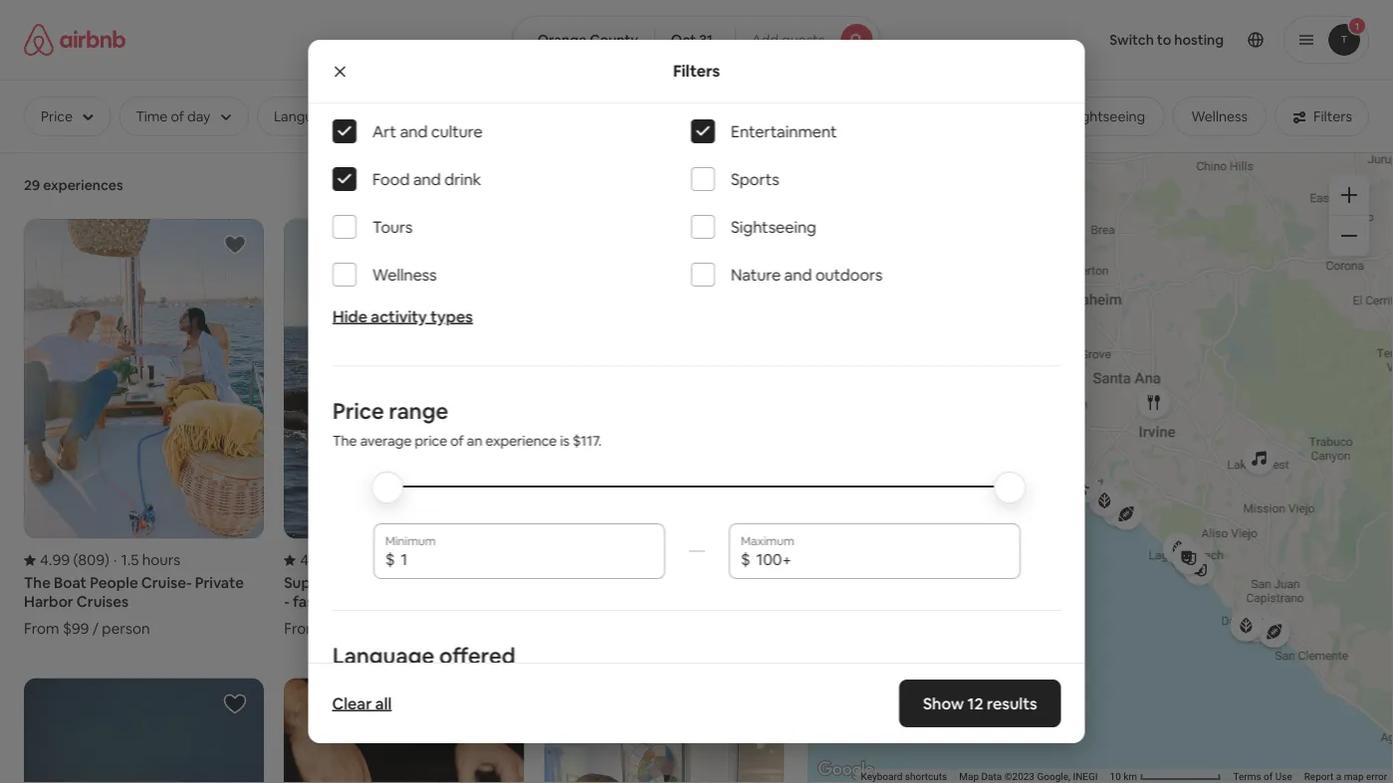 Task type: describe. For each thing, give the bounding box(es) containing it.
(911)
[[333, 551, 370, 570]]

keyboard shortcuts
[[861, 772, 947, 784]]

$125
[[583, 601, 615, 620]]

km
[[1124, 772, 1138, 784]]

show 12 results link
[[899, 680, 1061, 728]]

map data ©2023 google, inegi
[[959, 772, 1098, 784]]

add to wishlist image
[[223, 233, 247, 257]]

zoom out image
[[1342, 228, 1358, 244]]

average
[[360, 432, 411, 450]]

experience
[[485, 432, 557, 450]]

add guests button
[[735, 16, 881, 64]]

$99 for harbor
[[63, 620, 89, 639]]

show
[[923, 694, 964, 714]]

orange
[[538, 31, 587, 49]]

filters
[[673, 61, 720, 81]]

superior whale/dolphin watching - fast/fun, most sightings group
[[284, 219, 524, 639]]

superior
[[284, 574, 344, 593]]

types
[[430, 306, 473, 327]]

zoom in image
[[1342, 187, 1358, 203]]

watching
[[456, 574, 524, 593]]

superior whale/dolphin watching - fast/fun, most sightings from $99
[[284, 574, 524, 639]]

the inside price range the average price of an experience is $117.
[[332, 432, 357, 450]]

learn
[[544, 574, 583, 593]]

price
[[414, 432, 447, 450]]

keyboard shortcuts button
[[861, 771, 947, 784]]

1 $ text field from the left
[[400, 550, 653, 570]]

(809)
[[73, 551, 110, 570]]

sports
[[731, 169, 779, 189]]

$99 for most
[[323, 620, 349, 639]]

Art and culture button
[[459, 97, 593, 136]]

hide activity types button
[[332, 306, 473, 327]]

and right the art
[[400, 121, 427, 141]]

clear
[[332, 694, 372, 714]]

orange county
[[538, 31, 638, 49]]

4.99 out of 5 average rating,  809 reviews image
[[24, 551, 110, 570]]

none search field containing orange county
[[513, 16, 881, 64]]

data
[[982, 772, 1002, 784]]

report a map error link
[[1305, 772, 1388, 784]]

©2023
[[1005, 772, 1035, 784]]

-
[[284, 593, 290, 612]]

orange county button
[[513, 16, 655, 64]]

price
[[332, 397, 384, 425]]

report
[[1305, 772, 1334, 784]]

is
[[560, 432, 569, 450]]

10 km button
[[1104, 770, 1228, 784]]

clear all button
[[322, 684, 402, 724]]

hours for 1.5 hours
[[142, 551, 181, 570]]

person inside 2 hours learn to surf from $125 / person
[[628, 601, 676, 620]]

results
[[987, 694, 1037, 714]]

google,
[[1037, 772, 1071, 784]]

food inside filters dialog
[[372, 169, 409, 189]]

· for · 1.5 hours
[[113, 551, 117, 570]]

drink inside button
[[822, 108, 855, 126]]

range
[[388, 397, 448, 425]]

1.5
[[121, 551, 139, 570]]

hide activity types
[[332, 306, 473, 327]]

art and culture
[[372, 121, 482, 141]]

error
[[1367, 772, 1388, 784]]

people
[[90, 574, 138, 593]]

29 experiences
[[24, 176, 123, 194]]

2 $ text field from the left
[[756, 550, 1009, 570]]

/ inside the boat people cruise- private harbor cruises from $99 / person
[[92, 620, 99, 639]]

4.95 (911)
[[300, 551, 370, 570]]

language
[[332, 642, 434, 670]]

and inside button
[[795, 108, 819, 126]]

1 vertical spatial add to wishlist image
[[223, 693, 247, 717]]

· for · 2 hours
[[374, 551, 377, 570]]

report a map error
[[1305, 772, 1388, 784]]

the boat people cruise- private harbor cruises from $99 / person
[[24, 574, 244, 639]]

county
[[590, 31, 638, 49]]

filters dialog
[[308, 26, 1085, 784]]

Entertainment button
[[601, 97, 732, 136]]

shortcuts
[[905, 772, 947, 784]]

cruises
[[77, 593, 129, 612]]

Sports button
[[882, 97, 962, 136]]

terms of use
[[1234, 772, 1293, 784]]

inegi
[[1073, 772, 1098, 784]]

4.99
[[40, 551, 70, 570]]

to
[[587, 574, 604, 593]]

sightings
[[397, 593, 461, 612]]

$117.
[[572, 432, 602, 450]]

Sightseeing button
[[1052, 97, 1165, 136]]

add guests
[[752, 31, 825, 49]]

of inside price range the average price of an experience is $117.
[[450, 432, 463, 450]]

clear all
[[332, 694, 392, 714]]



Task type: vqa. For each thing, say whether or not it's contained in the screenshot.
price at the bottom of page
yes



Task type: locate. For each thing, give the bounding box(es) containing it.
experiences
[[43, 176, 123, 194]]

31
[[699, 31, 713, 49]]

from down learn
[[544, 601, 580, 620]]

12
[[968, 694, 984, 714]]

0 horizontal spatial of
[[450, 432, 463, 450]]

0 vertical spatial food
[[759, 108, 792, 126]]

0 horizontal spatial drink
[[444, 169, 481, 189]]

2
[[381, 551, 390, 570], [641, 551, 650, 570]]

map
[[1344, 772, 1364, 784]]

tours
[[372, 217, 412, 237]]

1 vertical spatial the
[[24, 574, 51, 593]]

from inside the boat people cruise- private harbor cruises from $99 / person
[[24, 620, 59, 639]]

the down price
[[332, 432, 357, 450]]

nature
[[731, 264, 781, 285]]

of
[[450, 432, 463, 450], [1264, 772, 1273, 784]]

1 horizontal spatial $ text field
[[756, 550, 1009, 570]]

drink down add guests button
[[822, 108, 855, 126]]

entertainment up sports
[[731, 121, 837, 141]]

4.99 (809)
[[40, 551, 110, 570]]

private
[[195, 574, 244, 593]]

0 horizontal spatial the
[[24, 574, 51, 593]]

4.95 out of 5 average rating,  911 reviews image
[[284, 551, 370, 570]]

1 horizontal spatial wellness
[[1192, 108, 1248, 126]]

language offered
[[332, 642, 515, 670]]

Wellness button
[[1173, 97, 1267, 136]]

oct 31 button
[[654, 16, 736, 64]]

$99 inside superior whale/dolphin watching - fast/fun, most sightings from $99
[[323, 620, 349, 639]]

hours
[[142, 551, 181, 570], [393, 551, 431, 570], [653, 551, 691, 570]]

1 horizontal spatial ·
[[374, 551, 377, 570]]

an
[[466, 432, 482, 450]]

0 horizontal spatial entertainment
[[620, 108, 713, 126]]

fast/fun,
[[293, 593, 354, 612]]

1 horizontal spatial add to wishlist image
[[744, 233, 767, 257]]

from down harbor
[[24, 620, 59, 639]]

of left the use
[[1264, 772, 1273, 784]]

sightseeing down profile element
[[1071, 108, 1146, 126]]

sightseeing inside filters dialog
[[731, 217, 816, 237]]

whale/dolphin
[[347, 574, 453, 593]]

0 vertical spatial food and drink
[[759, 108, 855, 126]]

2 hours from the left
[[393, 551, 431, 570]]

Food and drink button
[[740, 97, 874, 136]]

outdoors
[[815, 264, 883, 285]]

food up tours at the left of page
[[372, 169, 409, 189]]

0 vertical spatial the
[[332, 432, 357, 450]]

0 horizontal spatial wellness
[[372, 264, 436, 285]]

the inside the boat people cruise- private harbor cruises from $99 / person
[[24, 574, 51, 593]]

a
[[1337, 772, 1342, 784]]

from for the boat people cruise- private harbor cruises
[[24, 620, 59, 639]]

the
[[332, 432, 357, 450], [24, 574, 51, 593]]

/
[[618, 601, 624, 620], [92, 620, 99, 639]]

0 vertical spatial sightseeing
[[1071, 108, 1146, 126]]

1 horizontal spatial $99
[[323, 620, 349, 639]]

hours for 2 hours
[[393, 551, 431, 570]]

wellness inside filters dialog
[[372, 264, 436, 285]]

and down art and culture
[[413, 169, 440, 189]]

all
[[375, 694, 392, 714]]

oct
[[671, 31, 696, 49]]

wellness inside button
[[1192, 108, 1248, 126]]

drink
[[822, 108, 855, 126], [444, 169, 481, 189]]

person down cruises
[[102, 620, 150, 639]]

1 horizontal spatial /
[[618, 601, 624, 620]]

1 horizontal spatial the
[[332, 432, 357, 450]]

None search field
[[513, 16, 881, 64]]

1 horizontal spatial hours
[[393, 551, 431, 570]]

1 · from the left
[[113, 551, 117, 570]]

$99 inside the boat people cruise- private harbor cruises from $99 / person
[[63, 620, 89, 639]]

· inside the boat people cruise- private harbor cruises group
[[113, 551, 117, 570]]

· right (911)
[[374, 551, 377, 570]]

learn to surf group
[[544, 219, 784, 620]]

oct 31
[[671, 31, 713, 49]]

food
[[759, 108, 792, 126], [372, 169, 409, 189]]

2 $99 from the left
[[323, 620, 349, 639]]

2 $ from the left
[[741, 549, 750, 570]]

nature and outdoors
[[731, 264, 883, 285]]

google image
[[813, 758, 879, 784]]

food and drink down art and culture
[[372, 169, 481, 189]]

hide
[[332, 306, 367, 327]]

· inside 'superior whale/dolphin watching - fast/fun, most sightings' group
[[374, 551, 377, 570]]

2 inside 2 hours learn to surf from $125 / person
[[641, 551, 650, 570]]

10
[[1110, 772, 1121, 784]]

2 inside 'superior whale/dolphin watching - fast/fun, most sightings' group
[[381, 551, 390, 570]]

map
[[959, 772, 979, 784]]

art
[[372, 121, 396, 141]]

2 · from the left
[[374, 551, 377, 570]]

sightseeing up nature
[[731, 217, 816, 237]]

29
[[24, 176, 40, 194]]

drink down culture
[[444, 169, 481, 189]]

from inside 2 hours learn to surf from $125 / person
[[544, 601, 580, 620]]

hours inside the boat people cruise- private harbor cruises group
[[142, 551, 181, 570]]

of left an on the left bottom of page
[[450, 432, 463, 450]]

2 horizontal spatial hours
[[653, 551, 691, 570]]

0 horizontal spatial /
[[92, 620, 99, 639]]

0 horizontal spatial $99
[[63, 620, 89, 639]]

add to wishlist image inside learn to surf group
[[744, 233, 767, 257]]

food inside 'food and drink' button
[[759, 108, 792, 126]]

0 vertical spatial drink
[[822, 108, 855, 126]]

/ right $125
[[618, 601, 624, 620]]

sightseeing
[[1071, 108, 1146, 126], [731, 217, 816, 237]]

food and drink
[[759, 108, 855, 126], [372, 169, 481, 189]]

1 $99 from the left
[[63, 620, 89, 639]]

0 horizontal spatial food and drink
[[372, 169, 481, 189]]

$99 down cruises
[[63, 620, 89, 639]]

1 horizontal spatial from
[[284, 620, 320, 639]]

0 vertical spatial of
[[450, 432, 463, 450]]

hours inside 2 hours learn to surf from $125 / person
[[653, 551, 691, 570]]

most
[[358, 593, 394, 612]]

1 vertical spatial drink
[[444, 169, 481, 189]]

terms of use link
[[1234, 772, 1293, 784]]

keyboard
[[861, 772, 903, 784]]

10 km
[[1110, 772, 1140, 784]]

·
[[113, 551, 117, 570], [374, 551, 377, 570]]

1 vertical spatial of
[[1264, 772, 1273, 784]]

0 horizontal spatial $ text field
[[400, 550, 653, 570]]

1 vertical spatial food and drink
[[372, 169, 481, 189]]

food and drink inside button
[[759, 108, 855, 126]]

the boat people cruise- private harbor cruises group
[[24, 219, 264, 639]]

/ inside 2 hours learn to surf from $125 / person
[[618, 601, 624, 620]]

food and drink down add guests button
[[759, 108, 855, 126]]

entertainment inside button
[[620, 108, 713, 126]]

sightseeing inside button
[[1071, 108, 1146, 126]]

2 hours learn to surf from $125 / person
[[544, 551, 691, 620]]

1 horizontal spatial 2
[[641, 551, 650, 570]]

from for superior whale/dolphin watching - fast/fun, most sightings
[[284, 620, 320, 639]]

food up sports
[[759, 108, 792, 126]]

drink inside filters dialog
[[444, 169, 481, 189]]

4.95
[[300, 551, 330, 570]]

boat
[[54, 574, 87, 593]]

0 horizontal spatial from
[[24, 620, 59, 639]]

hours inside 'superior whale/dolphin watching - fast/fun, most sightings' group
[[393, 551, 431, 570]]

harbor
[[24, 593, 73, 612]]

1 horizontal spatial of
[[1264, 772, 1273, 784]]

0 horizontal spatial food
[[372, 169, 409, 189]]

activity
[[370, 306, 427, 327]]

1 horizontal spatial $
[[741, 549, 750, 570]]

0 horizontal spatial ·
[[113, 551, 117, 570]]

$ text field
[[400, 550, 653, 570], [756, 550, 1009, 570]]

add
[[752, 31, 779, 49]]

culture
[[431, 121, 482, 141]]

· 2 hours
[[374, 551, 431, 570]]

0 horizontal spatial hours
[[142, 551, 181, 570]]

1 2 from the left
[[381, 551, 390, 570]]

guests
[[782, 31, 825, 49]]

2 horizontal spatial from
[[544, 601, 580, 620]]

0 horizontal spatial add to wishlist image
[[223, 693, 247, 717]]

Tours button
[[970, 97, 1044, 136]]

1 horizontal spatial food and drink
[[759, 108, 855, 126]]

1 vertical spatial wellness
[[372, 264, 436, 285]]

$99 down fast/fun,
[[323, 620, 349, 639]]

surf
[[607, 574, 636, 593]]

and right nature
[[784, 264, 812, 285]]

1 vertical spatial food
[[372, 169, 409, 189]]

cruise-
[[141, 574, 192, 593]]

0 horizontal spatial $
[[385, 549, 394, 570]]

0 horizontal spatial person
[[102, 620, 150, 639]]

and
[[795, 108, 819, 126], [400, 121, 427, 141], [413, 169, 440, 189], [784, 264, 812, 285]]

1 horizontal spatial food
[[759, 108, 792, 126]]

person inside the boat people cruise- private harbor cruises from $99 / person
[[102, 620, 150, 639]]

person down surf
[[628, 601, 676, 620]]

from down -
[[284, 620, 320, 639]]

0 vertical spatial add to wishlist image
[[744, 233, 767, 257]]

/ down cruises
[[92, 620, 99, 639]]

· left 1.5
[[113, 551, 117, 570]]

profile element
[[905, 0, 1370, 80]]

terms
[[1234, 772, 1262, 784]]

show 12 results
[[923, 694, 1037, 714]]

the down 4.99
[[24, 574, 51, 593]]

and down add guests button
[[795, 108, 819, 126]]

0 vertical spatial wellness
[[1192, 108, 1248, 126]]

· 1.5 hours
[[113, 551, 181, 570]]

0 horizontal spatial 2
[[381, 551, 390, 570]]

0 horizontal spatial sightseeing
[[731, 217, 816, 237]]

1 $ from the left
[[385, 549, 394, 570]]

google map
showing 20 experiences. region
[[808, 151, 1394, 784]]

wellness
[[1192, 108, 1248, 126], [372, 264, 436, 285]]

from inside superior whale/dolphin watching - fast/fun, most sightings from $99
[[284, 620, 320, 639]]

1 horizontal spatial person
[[628, 601, 676, 620]]

1 horizontal spatial sightseeing
[[1071, 108, 1146, 126]]

person
[[628, 601, 676, 620], [102, 620, 150, 639]]

entertainment
[[620, 108, 713, 126], [731, 121, 837, 141]]

$
[[385, 549, 394, 570], [741, 549, 750, 570]]

$99
[[63, 620, 89, 639], [323, 620, 349, 639]]

entertainment inside filters dialog
[[731, 121, 837, 141]]

add to wishlist image
[[744, 233, 767, 257], [223, 693, 247, 717]]

2 2 from the left
[[641, 551, 650, 570]]

1 hours from the left
[[142, 551, 181, 570]]

use
[[1276, 772, 1293, 784]]

1 horizontal spatial drink
[[822, 108, 855, 126]]

1 horizontal spatial entertainment
[[731, 121, 837, 141]]

1 vertical spatial sightseeing
[[731, 217, 816, 237]]

3 hours from the left
[[653, 551, 691, 570]]

price range the average price of an experience is $117.
[[332, 397, 602, 450]]

from
[[544, 601, 580, 620], [24, 620, 59, 639], [284, 620, 320, 639]]

entertainment down filters on the top of the page
[[620, 108, 713, 126]]

food and drink inside filters dialog
[[372, 169, 481, 189]]



